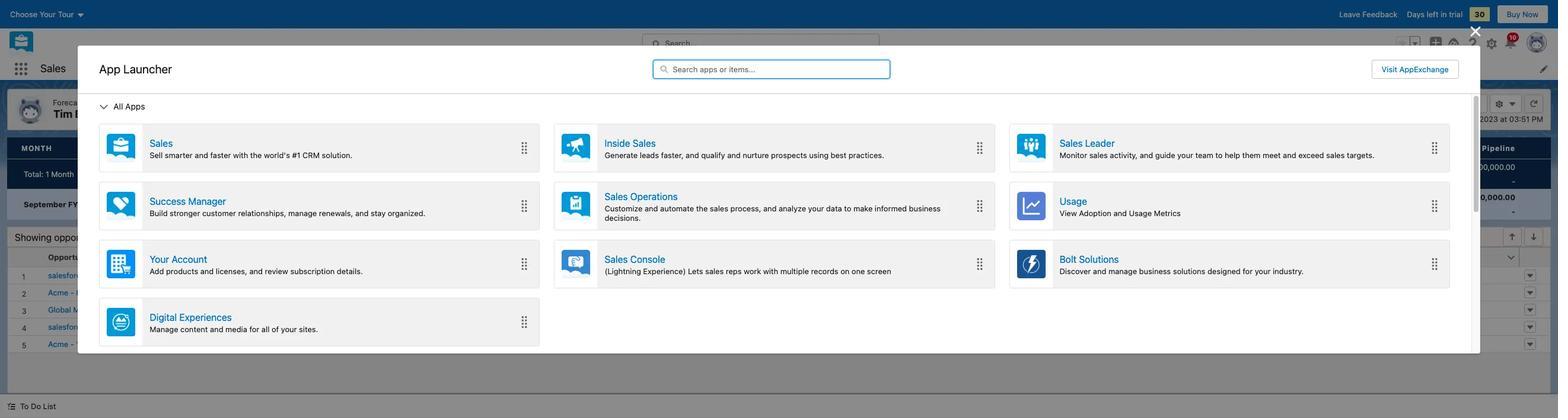 Task type: describe. For each thing, give the bounding box(es) containing it.
all apps button
[[92, 94, 1457, 119]]

leader
[[1085, 138, 1115, 149]]

apps
[[125, 102, 145, 112]]

amount button
[[531, 248, 702, 267]]

and inside success manager build stronger customer relationships, manage renewals, and stay organized.
[[355, 209, 369, 218]]

row containing $139,000.00
[[7, 189, 1551, 219]]

name
[[97, 253, 119, 262]]

amount element
[[531, 248, 715, 268]]

burton,
[[1359, 288, 1385, 298]]

salesforce.com (sample) link
[[323, 271, 412, 281]]

build
[[150, 209, 168, 218]]

sales leader link
[[1060, 137, 1375, 151]]

days left in trial
[[1407, 9, 1463, 19]]

acme (sample) link
[[323, 340, 378, 349]]

1 vertical spatial september
[[192, 233, 239, 243]]

your inside the digital experiences manage content and media for all of your sites.
[[281, 325, 297, 335]]

on
[[841, 267, 850, 277]]

sales inside sales operations customize and automate the sales process, and analyze your data to make informed business decisions.
[[710, 204, 728, 214]]

manager
[[188, 196, 226, 207]]

salesforce.com - 1,000 widgets (sample)
[[48, 323, 196, 332]]

bolt solutions link
[[1060, 253, 1304, 267]]

1,000
[[110, 323, 130, 332]]

buy now
[[1507, 9, 1539, 19]]

lets
[[688, 267, 703, 277]]

salesforce.com - 1,000 widgets (sample) link
[[48, 323, 196, 332]]

leave
[[1340, 9, 1360, 19]]

left
[[1427, 9, 1439, 19]]

of
[[272, 325, 279, 335]]

app launcher
[[99, 63, 172, 76]]

exceed
[[1299, 151, 1324, 160]]

1 horizontal spatial forecast
[[965, 144, 1001, 153]]

widgets for 80
[[88, 288, 118, 298]]

updated
[[1424, 114, 1454, 124]]

and down "account"
[[200, 267, 214, 277]]

bolt solutions discover and manage business solutions designed for your industry.
[[1060, 255, 1304, 277]]

operations
[[630, 192, 678, 202]]

sales for sales leader monitor sales activity, and guide your team to help them meet and exceed sales targets.
[[1060, 138, 1083, 149]]

buy
[[1507, 9, 1521, 19]]

sales console link
[[605, 253, 891, 267]]

industry.
[[1273, 267, 1304, 277]]

80
[[76, 288, 86, 298]]

$139,000.00 -
[[695, 193, 744, 217]]

and left analyze
[[763, 204, 777, 214]]

and left review
[[249, 267, 263, 277]]

Search apps or items... search field
[[653, 60, 891, 79]]

1 horizontal spatial tim
[[131, 233, 147, 243]]

list containing home
[[80, 58, 1558, 80]]

subscription
[[290, 267, 335, 277]]

sales link
[[150, 137, 353, 151]]

best
[[831, 151, 847, 160]]

leads
[[640, 151, 659, 160]]

media
[[225, 325, 247, 335]]

using
[[809, 151, 829, 160]]

closed left 'won' at right
[[896, 288, 921, 298]]

- for acme - 1100 widgets (sample)
[[70, 340, 74, 349]]

burton inside "button"
[[75, 108, 110, 120]]

your account link
[[150, 253, 363, 267]]

leave feedback link
[[1340, 9, 1398, 19]]

metrics
[[1154, 209, 1181, 218]]

renewals,
[[319, 209, 353, 218]]

burton, tim
[[1359, 288, 1401, 298]]

to inside sales operations customize and automate the sales process, and analyze your data to make informed business decisions.
[[844, 204, 851, 214]]

0 horizontal spatial forecast
[[305, 233, 343, 243]]

sales for sales sell smarter and faster with the world's #1 crm solution.
[[150, 138, 173, 149]]

leave feedback
[[1340, 9, 1398, 19]]

make
[[854, 204, 873, 214]]

records
[[811, 267, 839, 277]]

fy inside button
[[68, 200, 78, 209]]

period)
[[137, 200, 165, 209]]

- for salesforce.com - 75 widgets (sample)
[[105, 271, 108, 281]]

targets.
[[1347, 151, 1375, 160]]

0 vertical spatial opportunity
[[97, 98, 140, 107]]

all inside all apps dropdown button
[[114, 102, 123, 112]]

your inside the sales leader monitor sales activity, and guide your team to help them meet and exceed sales targets.
[[1178, 151, 1193, 160]]

inside sales generate leads faster, and qualify and nurture prospects using best practices.
[[605, 138, 884, 160]]

opportunity inside button
[[48, 253, 95, 262]]

to
[[20, 402, 29, 412]]

item number element
[[8, 248, 43, 268]]

- left 170
[[97, 305, 101, 315]]

- for acme - 80 widgets (sample)
[[70, 288, 74, 298]]

#1
[[292, 151, 300, 160]]

business inside sales operations customize and automate the sales process, and analyze your data to make informed business decisions.
[[909, 204, 941, 214]]

sales inside inside sales generate leads faster, and qualify and nurture prospects using best practices.
[[633, 138, 656, 149]]

data
[[826, 204, 842, 214]]

and inside bolt solutions discover and manage business solutions designed for your industry.
[[1093, 267, 1107, 277]]

widgets for 1,000
[[132, 323, 162, 332]]

$10,000.00
[[643, 288, 684, 298]]

acme for acme - 1100 widgets (sample) link at the left of page
[[48, 340, 68, 349]]

your inside sales operations customize and automate the sales process, and analyze your data to make informed business decisions.
[[808, 204, 824, 214]]

probability (%) button
[[1058, 248, 1189, 267]]

smarter
[[165, 151, 193, 160]]

multiple
[[780, 267, 809, 277]]

sales inside the sales console (lightning experience) lets sales reps work with multiple records on one screen
[[705, 267, 724, 277]]

digital experiences link
[[150, 311, 318, 325]]

9/6/2023
[[827, 271, 860, 281]]

global media - 170 widgets (sample) link
[[48, 305, 182, 315]]

text default image for all apps
[[99, 103, 109, 112]]

opportunities
[[54, 233, 111, 243]]

acme - 80 widgets (sample)
[[48, 288, 152, 298]]

2023 inside button
[[80, 200, 100, 209]]

decisions.
[[605, 214, 641, 223]]

acme for acme - 80 widgets (sample) link
[[48, 288, 68, 298]]

1 horizontal spatial burton
[[149, 233, 178, 243]]

do
[[31, 402, 41, 412]]

meet
[[1263, 151, 1281, 160]]

forecasts > opportunity amount
[[53, 98, 170, 107]]

1 vertical spatial 2023
[[256, 233, 278, 243]]

and left guide
[[1140, 151, 1153, 160]]

salesforce.com - 75 widgets (sample)
[[48, 271, 186, 281]]

probability
[[1063, 253, 1105, 262]]

faster
[[210, 151, 231, 160]]

crm
[[303, 151, 320, 160]]

categories
[[345, 233, 392, 243]]

success manager build stronger customer relationships, manage renewals, and stay organized.
[[150, 196, 426, 218]]

- for $100,000.00 -
[[1512, 207, 1516, 217]]

2 horizontal spatial forecast
[[1222, 144, 1258, 153]]

them
[[1242, 151, 1261, 160]]

inverse image
[[1469, 24, 1483, 39]]

text default image for to do list
[[7, 403, 15, 411]]

solutions
[[1079, 255, 1119, 265]]

and inside the usage view adoption and usage metrics
[[1114, 209, 1127, 218]]

9/23/2023
[[822, 288, 860, 298]]

opportunity name
[[48, 253, 119, 262]]

2 horizontal spatial text default image
[[1508, 100, 1517, 108]]

search... button
[[642, 34, 879, 53]]

1 horizontal spatial fy
[[242, 233, 253, 243]]

leads list item
[[116, 58, 167, 80]]

activity,
[[1110, 151, 1138, 160]]

and inside the sales sell smarter and faster with the world's #1 crm solution.
[[195, 151, 208, 160]]

your inside bolt solutions discover and manage business solutions designed for your industry.
[[1255, 267, 1271, 277]]

inside
[[605, 138, 630, 149]]

for:
[[114, 233, 128, 243]]

0 horizontal spatial text default image
[[1468, 99, 1478, 109]]

100% for 9/6/2023
[[1063, 271, 1083, 281]]

(current
[[102, 200, 135, 209]]

and down 'operations' in the top of the page
[[645, 204, 658, 214]]

licenses,
[[216, 267, 247, 277]]

bolt
[[1060, 255, 1077, 265]]

amount inside button
[[536, 253, 566, 262]]



Task type: vqa. For each thing, say whether or not it's contained in the screenshot.
Status containing Showing opportunities for: Tim Burton
yes



Task type: locate. For each thing, give the bounding box(es) containing it.
0 horizontal spatial amount
[[142, 98, 170, 107]]

manage
[[288, 209, 317, 218], [1109, 267, 1137, 277]]

manage inside success manager build stronger customer relationships, manage renewals, and stay organized.
[[288, 209, 317, 218]]

tim burton button
[[53, 107, 129, 122]]

1 vertical spatial 100%
[[1063, 288, 1083, 298]]

tim inside "button"
[[53, 108, 72, 120]]

text default image left to
[[7, 403, 15, 411]]

0 vertical spatial burton
[[75, 108, 110, 120]]

the inside sales operations customize and automate the sales process, and analyze your data to make informed business decisions.
[[696, 204, 708, 214]]

forecasts
[[53, 98, 88, 107]]

business right informed
[[909, 204, 941, 214]]

0 horizontal spatial 2023
[[80, 200, 100, 209]]

text default image right >
[[99, 103, 109, 112]]

manage left renewals,
[[288, 209, 317, 218]]

and left stay at the left of the page
[[355, 209, 369, 218]]

relationships,
[[238, 209, 286, 218]]

0 vertical spatial september
[[24, 200, 66, 209]]

acme for acme (sample) link at the left bottom
[[323, 340, 344, 349]]

sales inside the sales leader monitor sales activity, and guide your team to help them meet and exceed sales targets.
[[1060, 138, 1083, 149]]

tim down forecasts
[[53, 108, 72, 120]]

group
[[1396, 36, 1421, 50]]

cell
[[319, 301, 531, 319], [715, 301, 891, 319], [891, 301, 1058, 319], [1058, 301, 1202, 319], [1202, 301, 1354, 319], [715, 319, 891, 336], [891, 319, 1058, 336], [1058, 319, 1202, 336], [1202, 319, 1354, 336], [715, 336, 891, 353], [891, 336, 1058, 353], [1058, 336, 1202, 353], [1202, 336, 1354, 353]]

best
[[1178, 144, 1197, 153]]

probability (%)
[[1063, 253, 1121, 262]]

2 vertical spatial tim
[[1387, 288, 1401, 298]]

2 • from the left
[[283, 233, 287, 243]]

one
[[852, 267, 865, 277]]

0 horizontal spatial text default image
[[7, 403, 15, 411]]

0 vertical spatial to
[[1216, 151, 1223, 160]]

1 vertical spatial business
[[1139, 267, 1171, 277]]

- for salesforce.com - 1,000 widgets (sample)
[[105, 323, 108, 332]]

text default image up last updated 09/28/2023 at 03:51 pm on the top
[[1468, 99, 1478, 109]]

all apps
[[114, 102, 145, 112]]

salesforce.com (sample)
[[323, 271, 412, 281]]

the inside the sales sell smarter and faster with the world's #1 crm solution.
[[250, 151, 262, 160]]

sales up customize
[[605, 192, 628, 202]]

sales for sales operations customize and automate the sales process, and analyze your data to make informed business decisions.
[[605, 192, 628, 202]]

0 vertical spatial business
[[909, 204, 941, 214]]

sales inside the sales console (lightning experience) lets sales reps work with multiple records on one screen
[[605, 255, 628, 265]]

2023 up your account link
[[256, 233, 278, 243]]

- down $100,000.00
[[1512, 207, 1516, 217]]

1 vertical spatial usage
[[1129, 209, 1152, 218]]

text default image inside to do list button
[[7, 403, 15, 411]]

0 vertical spatial usage
[[1060, 196, 1087, 207]]

tim
[[53, 108, 72, 120], [131, 233, 147, 243], [1387, 288, 1401, 298]]

usage left metrics
[[1129, 209, 1152, 218]]

pipeline
[[1482, 144, 1516, 153]]

09/28/2023
[[1456, 114, 1498, 124]]

0 vertical spatial acme (sample)
[[323, 288, 378, 298]]

and down experiences
[[210, 325, 223, 335]]

0 vertical spatial for
[[1243, 267, 1253, 277]]

1 vertical spatial the
[[696, 204, 708, 214]]

owner full name element
[[1354, 248, 1527, 268]]

grid
[[8, 248, 1551, 354]]

0 horizontal spatial usage
[[1060, 196, 1087, 207]]

1 vertical spatial amount
[[536, 253, 566, 262]]

with inside the sales console (lightning experience) lets sales reps work with multiple records on one screen
[[763, 267, 778, 277]]

0 horizontal spatial manage
[[288, 209, 317, 218]]

for right designed
[[1243, 267, 1253, 277]]

to inside the sales leader monitor sales activity, and guide your team to help them meet and exceed sales targets.
[[1216, 151, 1223, 160]]

sales up 'sell'
[[150, 138, 173, 149]]

1 • from the left
[[183, 233, 187, 243]]

list
[[43, 402, 56, 412]]

all down success manager build stronger customer relationships, manage renewals, and stay organized.
[[292, 233, 303, 243]]

acme
[[48, 288, 68, 298], [323, 288, 344, 298], [48, 340, 68, 349], [323, 340, 344, 349]]

opportunity right >
[[97, 98, 140, 107]]

visit appexchange button
[[1372, 60, 1459, 79]]

to left help
[[1216, 151, 1223, 160]]

salesforce.com down 'categories'
[[323, 271, 378, 281]]

sales up (lightning
[[605, 255, 628, 265]]

0 vertical spatial 2023
[[80, 200, 100, 209]]

(sample)
[[153, 271, 186, 281], [380, 271, 412, 281], [120, 288, 152, 298], [346, 288, 378, 298], [149, 305, 182, 315], [164, 323, 196, 332], [127, 340, 159, 349], [346, 340, 378, 349]]

-
[[740, 207, 744, 217], [1512, 207, 1516, 217], [105, 271, 108, 281], [70, 288, 74, 298], [97, 305, 101, 315], [105, 323, 108, 332], [70, 340, 74, 349]]

action image
[[1520, 248, 1551, 267]]

status
[[15, 233, 392, 243]]

september fy 2023 (current period) button
[[19, 190, 213, 219]]

and right meet in the right of the page
[[1283, 151, 1297, 160]]

leads link
[[116, 58, 151, 80]]

global
[[48, 305, 71, 315]]

- left 80
[[70, 288, 74, 298]]

- for $139,000.00 -
[[740, 207, 744, 217]]

commit forecast
[[931, 144, 1001, 153]]

0 vertical spatial 100%
[[1063, 271, 1083, 281]]

0 horizontal spatial tim
[[53, 108, 72, 120]]

1 horizontal spatial text default image
[[99, 103, 109, 112]]

manage down probability (%) button
[[1109, 267, 1137, 277]]

trial
[[1449, 9, 1463, 19]]

1 vertical spatial for
[[249, 325, 259, 335]]

widgets right 75
[[121, 271, 151, 281]]

0 horizontal spatial opportunity
[[48, 253, 95, 262]]

salesforce.com - 75 widgets (sample) link
[[48, 271, 186, 281]]

(lightning
[[605, 267, 641, 277]]

guide
[[1155, 151, 1175, 160]]

and inside the digital experiences manage content and media for all of your sites.
[[210, 325, 223, 335]]

burton
[[75, 108, 110, 120], [149, 233, 178, 243]]

- left the 1,000
[[105, 323, 108, 332]]

for left all
[[249, 325, 259, 335]]

opportunity down opportunities
[[48, 253, 95, 262]]

sales operations link
[[605, 190, 965, 204]]

appexchange
[[1400, 65, 1449, 74]]

work
[[744, 267, 761, 277]]

0 horizontal spatial to
[[844, 204, 851, 214]]

solutions
[[1173, 267, 1206, 277]]

1 vertical spatial all
[[292, 233, 303, 243]]

1 vertical spatial burton
[[149, 233, 178, 243]]

stage element
[[891, 248, 1065, 268]]

leads
[[123, 64, 144, 74]]

1 horizontal spatial text default image
[[1495, 100, 1504, 108]]

widgets for 1100
[[95, 340, 125, 349]]

widgets for 75
[[121, 271, 151, 281]]

tim right burton,
[[1387, 288, 1401, 298]]

widgets up salesforce.com - 1,000 widgets (sample) link
[[117, 305, 147, 315]]

1 vertical spatial to
[[844, 204, 851, 214]]

sales up forecasts
[[40, 62, 66, 75]]

100% for 9/23/2023
[[1063, 288, 1083, 298]]

with right faster
[[233, 151, 248, 160]]

feedback
[[1363, 9, 1398, 19]]

and right qualify
[[727, 151, 741, 160]]

•
[[183, 233, 187, 243], [283, 233, 287, 243]]

september up showing
[[24, 200, 66, 209]]

at
[[1500, 114, 1507, 124]]

1 horizontal spatial usage
[[1129, 209, 1152, 218]]

with right the work at bottom
[[763, 267, 778, 277]]

1 horizontal spatial •
[[283, 233, 287, 243]]

sales right exceed
[[1326, 151, 1345, 160]]

burton up opportunity name button
[[149, 233, 178, 243]]

1 vertical spatial opportunity
[[48, 253, 95, 262]]

qualify
[[701, 151, 725, 160]]

0 horizontal spatial for
[[249, 325, 259, 335]]

your right "of"
[[281, 325, 297, 335]]

grid containing opportunity name
[[8, 248, 1551, 354]]

1 vertical spatial with
[[763, 267, 778, 277]]

sales up leads
[[633, 138, 656, 149]]

2023 left (current
[[80, 200, 100, 209]]

sales for sales
[[40, 62, 66, 75]]

your
[[1178, 151, 1193, 160], [808, 204, 824, 214], [1255, 267, 1271, 277], [281, 325, 297, 335]]

salesforce.com for salesforce.com - 1,000 widgets (sample)
[[48, 323, 103, 332]]

0 horizontal spatial fy
[[68, 200, 78, 209]]

the down $139,000.00
[[696, 204, 708, 214]]

and down the solutions on the bottom
[[1093, 267, 1107, 277]]

0 vertical spatial fy
[[68, 200, 78, 209]]

1 horizontal spatial manage
[[1109, 267, 1137, 277]]

100% down discover
[[1063, 288, 1083, 298]]

0 vertical spatial tim
[[53, 108, 72, 120]]

with inside the sales sell smarter and faster with the world's #1 crm solution.
[[233, 151, 248, 160]]

stay
[[371, 209, 386, 218]]

1 vertical spatial fy
[[242, 233, 253, 243]]

home link
[[80, 58, 116, 80]]

burton down >
[[75, 108, 110, 120]]

0 vertical spatial with
[[233, 151, 248, 160]]

september down customer
[[192, 233, 239, 243]]

opportunity name button
[[43, 248, 305, 267]]

text default image inside all apps dropdown button
[[99, 103, 109, 112]]

september inside button
[[24, 200, 66, 209]]

2023
[[80, 200, 100, 209], [256, 233, 278, 243]]

fy up your account link
[[242, 233, 253, 243]]

stronger
[[170, 209, 200, 218]]

salesforce.com up 80
[[48, 271, 103, 281]]

2 acme (sample) from the top
[[323, 340, 378, 349]]

designed
[[1208, 267, 1241, 277]]

0 horizontal spatial with
[[233, 151, 248, 160]]

widgets down the 1,000
[[95, 340, 125, 349]]

0 horizontal spatial business
[[909, 204, 941, 214]]

0 horizontal spatial september
[[24, 200, 66, 209]]

0 horizontal spatial all
[[114, 102, 123, 112]]

text default image up 03:51
[[1508, 100, 1517, 108]]

best case forecast
[[1178, 144, 1258, 153]]

1 vertical spatial acme (sample)
[[323, 340, 378, 349]]

the left "world's"
[[250, 151, 262, 160]]

100% down bolt
[[1063, 271, 1083, 281]]

visit
[[1382, 65, 1398, 74]]

- left 75
[[105, 271, 108, 281]]

manage inside bolt solutions discover and manage business solutions designed for your industry.
[[1109, 267, 1137, 277]]

row
[[7, 189, 1551, 219]]

1100
[[76, 340, 93, 349]]

text default image up at
[[1495, 100, 1504, 108]]

$100,000.00 -
[[1466, 193, 1516, 217]]

- down $139,000.00
[[740, 207, 744, 217]]

closed only
[[694, 144, 744, 153]]

and
[[195, 151, 208, 160], [686, 151, 699, 160], [727, 151, 741, 160], [1140, 151, 1153, 160], [1283, 151, 1297, 160], [645, 204, 658, 214], [763, 204, 777, 214], [355, 209, 369, 218], [1114, 209, 1127, 218], [200, 267, 214, 277], [249, 267, 263, 277], [1093, 267, 1107, 277], [210, 325, 223, 335]]

and right faster, in the left top of the page
[[686, 151, 699, 160]]

0 vertical spatial amount
[[142, 98, 170, 107]]

tim inside grid
[[1387, 288, 1401, 298]]

1 horizontal spatial 2023
[[256, 233, 278, 243]]

item number image
[[8, 248, 43, 267]]

case
[[1199, 144, 1219, 153]]

your left team
[[1178, 151, 1193, 160]]

digital experiences manage content and media for all of your sites.
[[150, 313, 318, 335]]

1 horizontal spatial all
[[292, 233, 303, 243]]

open pipeline
[[1458, 144, 1516, 153]]

to do list
[[20, 402, 56, 412]]

0 horizontal spatial the
[[250, 151, 262, 160]]

1 horizontal spatial with
[[763, 267, 778, 277]]

closed right solutions
[[1207, 271, 1232, 281]]

your left industry.
[[1255, 267, 1271, 277]]

- inside $100,000.00 -
[[1512, 207, 1516, 217]]

list
[[80, 58, 1558, 80]]

tim right "for:"
[[131, 233, 147, 243]]

sales right lets
[[705, 267, 724, 277]]

business left solutions
[[1139, 267, 1171, 277]]

text default image
[[1468, 99, 1478, 109], [1495, 100, 1504, 108]]

list item
[[167, 58, 230, 80]]

sales down leader
[[1089, 151, 1108, 160]]

text default image
[[1508, 100, 1517, 108], [99, 103, 109, 112], [7, 403, 15, 411]]

0 horizontal spatial burton
[[75, 108, 110, 120]]

1 acme (sample) from the top
[[323, 288, 378, 298]]

probability (%) element
[[1058, 248, 1202, 268]]

widgets up 170
[[88, 288, 118, 298]]

0 horizontal spatial •
[[183, 233, 187, 243]]

all left apps
[[114, 102, 123, 112]]

monitor
[[1060, 151, 1087, 160]]

status containing showing opportunities for: tim burton
[[15, 233, 392, 243]]

0 vertical spatial manage
[[288, 209, 317, 218]]

- inside $139,000.00 -
[[740, 207, 744, 217]]

closed down designed
[[1207, 288, 1232, 298]]

month
[[21, 144, 52, 153]]

solution.
[[322, 151, 353, 160]]

team
[[1196, 151, 1213, 160]]

now
[[1523, 9, 1539, 19]]

- left 1100
[[70, 340, 74, 349]]

salesforce.com for salesforce.com - 75 widgets (sample)
[[48, 271, 103, 281]]

2 100% from the top
[[1063, 288, 1083, 298]]

$239,000.00
[[951, 193, 1001, 202]]

sales
[[40, 62, 66, 75], [150, 138, 173, 149], [633, 138, 656, 149], [1060, 138, 1083, 149], [605, 192, 628, 202], [605, 255, 628, 265]]

and right adoption
[[1114, 209, 1127, 218]]

september fy 2023 (current period)
[[24, 200, 165, 209]]

business inside bolt solutions discover and manage business solutions designed for your industry.
[[1139, 267, 1171, 277]]

account name element
[[319, 248, 539, 268]]

salesforce.com for salesforce.com (sample)
[[323, 271, 378, 281]]

$139,000.00
[[695, 193, 744, 202]]

sales
[[1089, 151, 1108, 160], [1326, 151, 1345, 160], [710, 204, 728, 214], [705, 267, 724, 277]]

fy up opportunities
[[68, 200, 78, 209]]

usage up view
[[1060, 196, 1087, 207]]

showing
[[15, 233, 52, 243]]

opportunity name element
[[43, 248, 319, 268]]

for inside bolt solutions discover and manage business solutions designed for your industry.
[[1243, 267, 1253, 277]]

customer
[[202, 209, 236, 218]]

1 vertical spatial tim
[[131, 233, 147, 243]]

usage
[[1060, 196, 1087, 207], [1129, 209, 1152, 218]]

• down success manager build stronger customer relationships, manage renewals, and stay organized.
[[283, 233, 287, 243]]

1 horizontal spatial to
[[1216, 151, 1223, 160]]

sales inside the sales sell smarter and faster with the world's #1 crm solution.
[[150, 138, 173, 149]]

salesforce.com down "media"
[[48, 323, 103, 332]]

analyze
[[779, 204, 806, 214]]

widgets right the 1,000
[[132, 323, 162, 332]]

help
[[1225, 151, 1240, 160]]

action element
[[1520, 248, 1551, 268]]

faster,
[[661, 151, 684, 160]]

sales inside sales operations customize and automate the sales process, and analyze your data to make informed business decisions.
[[605, 192, 628, 202]]

1 horizontal spatial for
[[1243, 267, 1253, 277]]

0 vertical spatial the
[[250, 151, 262, 160]]

1 vertical spatial manage
[[1109, 267, 1137, 277]]

1 horizontal spatial the
[[696, 204, 708, 214]]

2 horizontal spatial tim
[[1387, 288, 1401, 298]]

sales down $139,000.00
[[710, 204, 728, 214]]

to right data
[[844, 204, 851, 214]]

and left faster
[[195, 151, 208, 160]]

0 vertical spatial all
[[114, 102, 123, 112]]

in
[[1441, 9, 1447, 19]]

1 horizontal spatial business
[[1139, 267, 1171, 277]]

1 horizontal spatial september
[[192, 233, 239, 243]]

for inside the digital experiences manage content and media for all of your sites.
[[249, 325, 259, 335]]

• up the opportunity name element
[[183, 233, 187, 243]]

sales for sales console (lightning experience) lets sales reps work with multiple records on one screen
[[605, 255, 628, 265]]

1 100% from the top
[[1063, 271, 1083, 281]]

acme - 80 widgets (sample) link
[[48, 288, 152, 298]]

1 horizontal spatial opportunity
[[97, 98, 140, 107]]

practices.
[[849, 151, 884, 160]]

your left data
[[808, 204, 824, 214]]

1 horizontal spatial amount
[[536, 253, 566, 262]]

closed left only
[[694, 144, 723, 153]]

closed
[[694, 144, 723, 153], [1207, 271, 1232, 281], [896, 288, 921, 298], [1207, 288, 1232, 298]]

sales up monitor
[[1060, 138, 1083, 149]]



